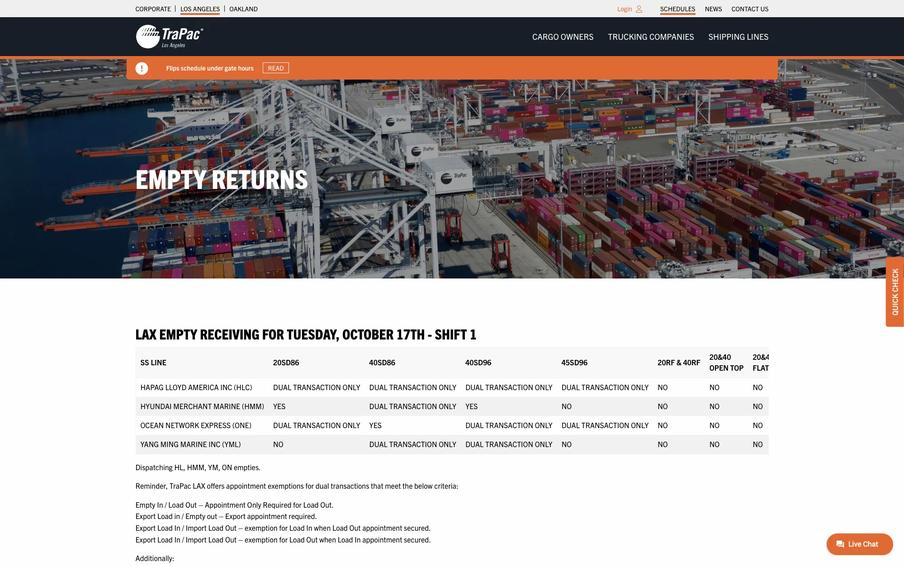 Task type: vqa. For each thing, say whether or not it's contained in the screenshot.
the 'angeles' associated with Los Angeles
no



Task type: describe. For each thing, give the bounding box(es) containing it.
-
[[428, 325, 432, 343]]

cargo
[[533, 31, 559, 42]]

empty in / load out – appointment only required for load out. export load in / empty out – export appointment required. export load in / import load out – exemption for load in when load out appointment secured. export load in / import load out – exemption for load out when load in appointment secured.
[[136, 501, 431, 544]]

1 vertical spatial when
[[320, 535, 336, 544]]

marine for ming
[[180, 440, 207, 449]]

&
[[677, 358, 682, 367]]

light image
[[637, 5, 643, 13]]

ss
[[141, 358, 149, 367]]

banner containing cargo owners
[[0, 17, 905, 80]]

ym,
[[208, 463, 221, 472]]

2 secured. from the top
[[404, 535, 431, 544]]

news
[[706, 5, 723, 13]]

los angeles link
[[181, 2, 220, 15]]

flat
[[753, 363, 770, 372]]

20rf
[[658, 358, 676, 367]]

quick check
[[891, 269, 900, 316]]

out
[[207, 512, 217, 521]]

17th
[[397, 325, 425, 343]]

read link
[[263, 62, 289, 73]]

returns
[[212, 162, 308, 195]]

required
[[263, 501, 292, 510]]

empty returns
[[136, 162, 308, 195]]

trucking companies
[[609, 31, 695, 42]]

hours
[[238, 64, 254, 72]]

2 horizontal spatial yes
[[466, 402, 478, 411]]

ocean network express (one)
[[141, 421, 252, 430]]

hyundai
[[141, 402, 172, 411]]

los
[[181, 5, 192, 13]]

lloyd
[[165, 383, 187, 392]]

top
[[731, 363, 744, 372]]

shift
[[435, 325, 467, 343]]

(hmm)
[[242, 402, 264, 411]]

yang
[[141, 440, 159, 449]]

20rf & 40rf
[[658, 358, 701, 367]]

flips schedule under gate hours
[[166, 64, 254, 72]]

october
[[343, 325, 394, 343]]

45sd96
[[562, 358, 588, 367]]

gate
[[225, 64, 237, 72]]

the
[[403, 482, 413, 491]]

lax empty receiving           for tuesday, october 17th              - shift 1
[[136, 325, 477, 343]]

below
[[415, 482, 433, 491]]

receiving
[[200, 325, 260, 343]]

1 horizontal spatial yes
[[370, 421, 382, 430]]

news link
[[706, 2, 723, 15]]

trucking companies link
[[601, 28, 702, 46]]

yang ming marine inc (yml)
[[141, 440, 241, 449]]

quick
[[891, 294, 900, 316]]

marine for merchant
[[214, 402, 240, 411]]

tuesday,
[[287, 325, 340, 343]]

1 exemption from the top
[[245, 524, 278, 533]]

20&40 open top
[[710, 352, 744, 372]]

companies
[[650, 31, 695, 42]]

oakland link
[[230, 2, 258, 15]]

hapag lloyd america inc (hlc)
[[141, 383, 252, 392]]

ming
[[161, 440, 179, 449]]

trapac
[[170, 482, 191, 491]]

contact
[[732, 5, 760, 13]]

on
[[222, 463, 232, 472]]

empty for empty in / load out – appointment only required for load out. export load in / empty out – export appointment required. export load in / import load out – exemption for load in when load out appointment secured. export load in / import load out – exemption for load out when load in appointment secured.
[[136, 501, 156, 510]]

reminder, trapac lax offers appointment exemptions for dual transactions that meet the below criteria:
[[136, 482, 459, 491]]

trucking
[[609, 31, 648, 42]]

20&40 flat rack
[[753, 352, 790, 372]]

cargo owners link
[[526, 28, 601, 46]]

1
[[470, 325, 477, 343]]

1 secured. from the top
[[404, 524, 431, 533]]

shipping lines link
[[702, 28, 777, 46]]

us
[[761, 5, 769, 13]]

20&40 for open
[[710, 352, 732, 362]]

offers
[[207, 482, 225, 491]]

oakland
[[230, 5, 258, 13]]

corporate
[[136, 5, 171, 13]]

40sd86
[[370, 358, 396, 367]]



Task type: locate. For each thing, give the bounding box(es) containing it.
contact us
[[732, 5, 769, 13]]

2 vertical spatial empty
[[186, 512, 206, 521]]

login
[[618, 5, 633, 13]]

dual transaction only
[[273, 383, 361, 392], [370, 383, 457, 392], [466, 383, 553, 392], [562, 383, 649, 392], [370, 402, 457, 411], [273, 421, 361, 430], [466, 421, 553, 430], [562, 421, 649, 430], [370, 440, 457, 449], [466, 440, 553, 449]]

0 horizontal spatial 20&40
[[710, 352, 732, 362]]

schedules link
[[661, 2, 696, 15]]

20sd86
[[273, 358, 299, 367]]

inc left (hlc)
[[221, 383, 232, 392]]

read
[[268, 64, 284, 72]]

yes
[[273, 402, 286, 411], [466, 402, 478, 411], [370, 421, 382, 430]]

0 horizontal spatial lax
[[136, 325, 157, 343]]

only
[[247, 501, 262, 510]]

out
[[186, 501, 197, 510], [225, 524, 237, 533], [350, 524, 361, 533], [225, 535, 237, 544], [307, 535, 318, 544]]

menu bar inside banner
[[526, 28, 777, 46]]

network
[[166, 421, 199, 430]]

owners
[[561, 31, 594, 42]]

lax
[[136, 325, 157, 343], [193, 482, 205, 491]]

0 vertical spatial menu bar
[[656, 2, 774, 15]]

no
[[658, 383, 669, 392], [710, 383, 720, 392], [753, 383, 764, 392], [562, 402, 572, 411], [658, 402, 669, 411], [710, 402, 720, 411], [753, 402, 764, 411], [658, 421, 669, 430], [710, 421, 720, 430], [753, 421, 764, 430], [273, 440, 284, 449], [562, 440, 572, 449], [658, 440, 669, 449], [710, 440, 720, 449], [753, 440, 764, 449]]

20&40 up the flat
[[753, 352, 775, 362]]

1 horizontal spatial 20&40
[[753, 352, 775, 362]]

dual
[[316, 482, 329, 491]]

additionally:
[[136, 554, 174, 563]]

dispatching hl, hmm, ym, on empties.
[[136, 463, 261, 472]]

2 import from the top
[[186, 535, 207, 544]]

0 vertical spatial import
[[186, 524, 207, 533]]

inc left (yml)
[[209, 440, 221, 449]]

0 vertical spatial empty
[[136, 162, 206, 195]]

hyundai merchant marine (hmm)
[[141, 402, 264, 411]]

hapag
[[141, 383, 164, 392]]

quick check link
[[887, 258, 905, 327]]

secured.
[[404, 524, 431, 533], [404, 535, 431, 544]]

corporate link
[[136, 2, 171, 15]]

los angeles image
[[136, 24, 203, 49]]

1 vertical spatial exemption
[[245, 535, 278, 544]]

empties.
[[234, 463, 261, 472]]

inc for (hlc)
[[221, 383, 232, 392]]

(yml)
[[222, 440, 241, 449]]

banner
[[0, 17, 905, 80]]

1 vertical spatial menu bar
[[526, 28, 777, 46]]

schedules
[[661, 5, 696, 13]]

20&40 for flat
[[753, 352, 775, 362]]

transaction
[[293, 383, 341, 392], [390, 383, 438, 392], [486, 383, 534, 392], [582, 383, 630, 392], [390, 402, 438, 411], [293, 421, 341, 430], [486, 421, 534, 430], [582, 421, 630, 430], [390, 440, 438, 449], [486, 440, 534, 449]]

reminder,
[[136, 482, 168, 491]]

contact us link
[[732, 2, 769, 15]]

(one)
[[233, 421, 252, 430]]

menu bar containing schedules
[[656, 2, 774, 15]]

40rf
[[684, 358, 701, 367]]

hl,
[[174, 463, 185, 472]]

in
[[175, 512, 180, 521]]

0 vertical spatial when
[[314, 524, 331, 533]]

ocean
[[141, 421, 164, 430]]

dual
[[273, 383, 292, 392], [370, 383, 388, 392], [466, 383, 484, 392], [562, 383, 580, 392], [370, 402, 388, 411], [273, 421, 292, 430], [466, 421, 484, 430], [562, 421, 580, 430], [370, 440, 388, 449], [466, 440, 484, 449]]

menu bar containing cargo owners
[[526, 28, 777, 46]]

1 vertical spatial import
[[186, 535, 207, 544]]

empty for empty returns
[[136, 162, 206, 195]]

criteria:
[[435, 482, 459, 491]]

1 import from the top
[[186, 524, 207, 533]]

2 exemption from the top
[[245, 535, 278, 544]]

0 vertical spatial marine
[[214, 402, 240, 411]]

shipping lines
[[709, 31, 769, 42]]

schedule
[[181, 64, 206, 72]]

america
[[188, 383, 219, 392]]

los angeles
[[181, 5, 220, 13]]

for
[[262, 325, 284, 343]]

under
[[207, 64, 223, 72]]

0 horizontal spatial marine
[[180, 440, 207, 449]]

1 vertical spatial marine
[[180, 440, 207, 449]]

1 vertical spatial secured.
[[404, 535, 431, 544]]

express
[[201, 421, 231, 430]]

check
[[891, 269, 900, 293]]

flips
[[166, 64, 180, 72]]

20&40 up open
[[710, 352, 732, 362]]

when down out.
[[320, 535, 336, 544]]

0 vertical spatial lax
[[136, 325, 157, 343]]

export
[[136, 512, 156, 521], [225, 512, 246, 521], [136, 524, 156, 533], [136, 535, 156, 544]]

ss line
[[141, 358, 166, 367]]

in
[[157, 501, 163, 510], [175, 524, 181, 533], [307, 524, 313, 533], [175, 535, 181, 544], [355, 535, 361, 544]]

1 vertical spatial lax
[[193, 482, 205, 491]]

inc for (yml)
[[209, 440, 221, 449]]

menu bar up shipping
[[656, 2, 774, 15]]

20&40 inside 20&40 open top
[[710, 352, 732, 362]]

exemption
[[245, 524, 278, 533], [245, 535, 278, 544]]

import
[[186, 524, 207, 533], [186, 535, 207, 544]]

(hlc)
[[234, 383, 252, 392]]

0 vertical spatial exemption
[[245, 524, 278, 533]]

out.
[[321, 501, 334, 510]]

0 vertical spatial inc
[[221, 383, 232, 392]]

hmm,
[[187, 463, 207, 472]]

1 20&40 from the left
[[710, 352, 732, 362]]

when
[[314, 524, 331, 533], [320, 535, 336, 544]]

20&40 inside 20&40 flat rack
[[753, 352, 775, 362]]

when down the 'required.'
[[314, 524, 331, 533]]

1 horizontal spatial lax
[[193, 482, 205, 491]]

1 vertical spatial inc
[[209, 440, 221, 449]]

appointment
[[205, 501, 246, 510]]

0 vertical spatial secured.
[[404, 524, 431, 533]]

1 horizontal spatial marine
[[214, 402, 240, 411]]

marine
[[214, 402, 240, 411], [180, 440, 207, 449]]

0 horizontal spatial yes
[[273, 402, 286, 411]]

solid image
[[136, 62, 148, 75]]

line
[[151, 358, 166, 367]]

menu bar
[[656, 2, 774, 15], [526, 28, 777, 46]]

lax up ss
[[136, 325, 157, 343]]

1 vertical spatial empty
[[136, 501, 156, 510]]

menu bar down the light icon
[[526, 28, 777, 46]]

cargo owners
[[533, 31, 594, 42]]

inc
[[221, 383, 232, 392], [209, 440, 221, 449]]

that
[[371, 482, 384, 491]]

open
[[710, 363, 729, 372]]

40sd96
[[466, 358, 492, 367]]

load
[[169, 501, 184, 510], [304, 501, 319, 510], [157, 512, 173, 521], [157, 524, 173, 533], [208, 524, 224, 533], [290, 524, 305, 533], [333, 524, 348, 533], [157, 535, 173, 544], [208, 535, 224, 544], [290, 535, 305, 544], [338, 535, 353, 544]]

marine down ocean network express (one)
[[180, 440, 207, 449]]

/
[[165, 501, 167, 510], [182, 512, 184, 521], [182, 524, 184, 533], [182, 535, 184, 544]]

marine up express
[[214, 402, 240, 411]]

rack
[[772, 363, 790, 372]]

meet
[[385, 482, 401, 491]]

merchant
[[173, 402, 212, 411]]

required.
[[289, 512, 317, 521]]

lines
[[748, 31, 769, 42]]

login link
[[618, 5, 633, 13]]

2 20&40 from the left
[[753, 352, 775, 362]]

lax left offers
[[193, 482, 205, 491]]

dispatching
[[136, 463, 173, 472]]



